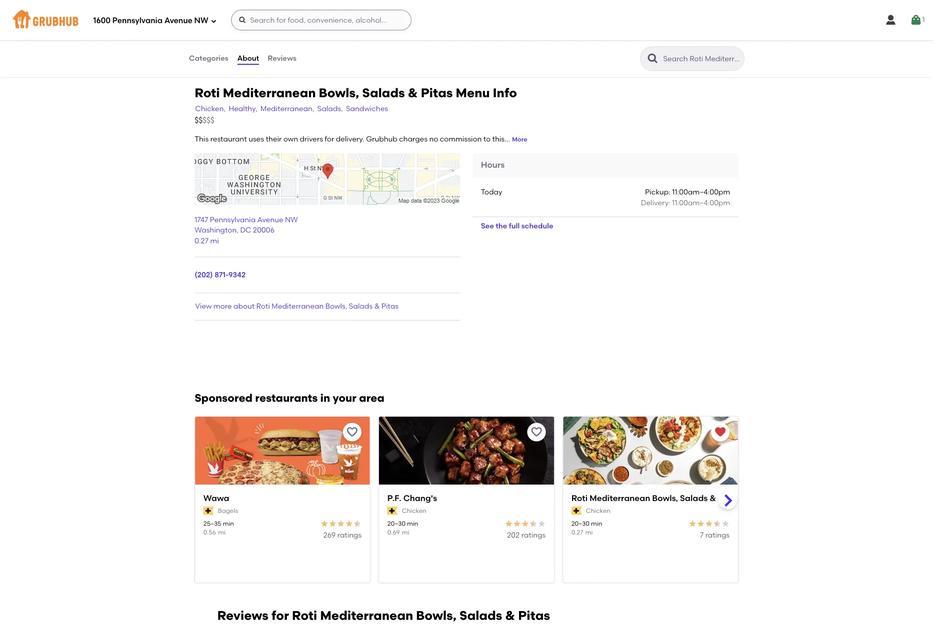 Task type: locate. For each thing, give the bounding box(es) containing it.
9342
[[229, 271, 246, 279]]

0 vertical spatial 0.27
[[195, 237, 209, 245]]

info
[[493, 86, 517, 101]]

avenue for 1747 pennsylvania avenue nw washington , dc 20006 0.27 mi
[[257, 216, 283, 225]]

2 horizontal spatial ratings
[[706, 532, 730, 541]]

0 horizontal spatial svg image
[[210, 18, 217, 24]]

for
[[325, 135, 334, 144], [272, 609, 289, 624]]

save this restaurant button for p.f. chang's
[[527, 423, 546, 442]]

3 min from the left
[[591, 521, 602, 528]]

min inside 20–30 min 0.69 mi
[[407, 521, 418, 528]]

0 horizontal spatial min
[[223, 521, 234, 528]]

reviews inside button
[[268, 54, 297, 63]]

subscription pass image up 20–30 min 0.27 mi
[[572, 508, 582, 516]]

2 chicken from the left
[[586, 508, 611, 515]]

save this restaurant button for wawa
[[343, 423, 362, 442]]

0 horizontal spatial avenue
[[164, 16, 193, 25]]

11:00am–4:00pm
[[672, 188, 730, 197], [672, 199, 730, 207]]

svg image right svg image
[[910, 14, 922, 26]]

20–30 inside 20–30 min 0.69 mi
[[388, 521, 406, 528]]

chicken, button
[[195, 104, 226, 115]]

269
[[323, 532, 336, 541]]

this restaurant uses their own drivers for delivery. grubhub charges no commission to this ... more
[[195, 135, 528, 144]]

mediterranean,
[[261, 105, 314, 113]]

roti mediterranean bowls, salads & pitas menu info
[[195, 86, 517, 101]]

ratings right 202
[[521, 532, 546, 541]]

your
[[333, 392, 357, 405]]

1 subscription pass image from the left
[[388, 508, 398, 516]]

pennsylvania inside main navigation navigation
[[112, 16, 163, 25]]

bowls,
[[319, 86, 359, 101], [325, 302, 347, 311], [652, 494, 678, 504], [416, 609, 457, 624]]

1 vertical spatial reviews
[[217, 609, 269, 624]]

2 subscription pass image from the left
[[572, 508, 582, 516]]

save this restaurant button
[[343, 423, 362, 442], [527, 423, 546, 442]]

svg image
[[910, 14, 922, 26], [238, 16, 247, 24], [210, 18, 217, 24]]

1 horizontal spatial ratings
[[521, 532, 546, 541]]

0 vertical spatial nw
[[194, 16, 208, 25]]

sandwiches
[[346, 105, 388, 113]]

subscription pass image
[[388, 508, 398, 516], [572, 508, 582, 516]]

roti
[[195, 86, 220, 101], [256, 302, 270, 311], [572, 494, 588, 504], [292, 609, 317, 624]]

svg image inside 1 button
[[910, 14, 922, 26]]

view more about roti mediterranean bowls, salads & pitas
[[195, 302, 399, 311]]

sponsored
[[195, 392, 253, 405]]

20–30 inside 20–30 min 0.27 mi
[[572, 521, 590, 528]]

0 horizontal spatial pennsylvania
[[112, 16, 163, 25]]

reviews button
[[267, 40, 297, 77]]

about
[[237, 54, 259, 63]]

main navigation navigation
[[0, 0, 933, 40]]

871-
[[215, 271, 229, 279]]

nw
[[194, 16, 208, 25], [285, 216, 298, 225]]

reviews
[[268, 54, 297, 63], [217, 609, 269, 624]]

avenue up categories
[[164, 16, 193, 25]]

p.f. chang's
[[388, 494, 437, 504]]

mi
[[210, 237, 219, 245], [218, 530, 226, 537], [402, 530, 409, 537], [585, 530, 593, 537]]

pennsylvania for 1747
[[210, 216, 256, 225]]

1 vertical spatial nw
[[285, 216, 298, 225]]

svg image up "about"
[[238, 16, 247, 24]]

mi inside 20–30 min 0.69 mi
[[402, 530, 409, 537]]

min
[[223, 521, 234, 528], [407, 521, 418, 528], [591, 521, 602, 528]]

drivers
[[300, 135, 323, 144]]

11:00am–4:00pm right delivery:
[[672, 199, 730, 207]]

&
[[408, 86, 418, 101], [374, 302, 380, 311], [710, 494, 716, 504], [505, 609, 515, 624]]

1 vertical spatial 0.27
[[572, 530, 583, 537]]

1 horizontal spatial 20–30
[[572, 521, 590, 528]]

min for wawa
[[223, 521, 234, 528]]

0 horizontal spatial subscription pass image
[[388, 508, 398, 516]]

1747
[[195, 216, 208, 225]]

1 min from the left
[[223, 521, 234, 528]]

mi inside 25–35 min 0.56 mi
[[218, 530, 226, 537]]

1 horizontal spatial subscription pass image
[[572, 508, 582, 516]]

1 11:00am–4:00pm from the top
[[672, 188, 730, 197]]

this
[[195, 135, 209, 144]]

pennsylvania inside 1747 pennsylvania avenue nw washington , dc 20006 0.27 mi
[[210, 216, 256, 225]]

0.27 inside 1747 pennsylvania avenue nw washington , dc 20006 0.27 mi
[[195, 237, 209, 245]]

1 20–30 from the left
[[388, 521, 406, 528]]

Search for food, convenience, alcohol... search field
[[231, 10, 411, 30]]

1 vertical spatial pennsylvania
[[210, 216, 256, 225]]

1 horizontal spatial nw
[[285, 216, 298, 225]]

avenue
[[164, 16, 193, 25], [257, 216, 283, 225]]

star icon image
[[321, 520, 329, 529], [329, 520, 337, 529], [337, 520, 345, 529], [345, 520, 354, 529], [354, 520, 362, 529], [354, 520, 362, 529], [505, 520, 513, 529], [513, 520, 521, 529], [521, 520, 529, 529], [529, 520, 538, 529], [529, 520, 538, 529], [538, 520, 546, 529], [689, 520, 697, 529], [697, 520, 705, 529], [705, 520, 713, 529], [713, 520, 722, 529], [713, 520, 722, 529], [722, 520, 730, 529]]

see
[[481, 222, 494, 231]]

0 vertical spatial for
[[325, 135, 334, 144]]

0 horizontal spatial 20–30
[[388, 521, 406, 528]]

1 horizontal spatial 0.27
[[572, 530, 583, 537]]

20–30
[[388, 521, 406, 528], [572, 521, 590, 528]]

view
[[195, 302, 212, 311]]

min for p.f. chang's
[[407, 521, 418, 528]]

today
[[481, 188, 502, 197]]

1747 pennsylvania avenue nw washington , dc 20006 0.27 mi
[[195, 216, 298, 245]]

0.27
[[195, 237, 209, 245], [572, 530, 583, 537]]

min for roti mediterranean bowls, salads & pitas
[[591, 521, 602, 528]]

0.27 inside 20–30 min 0.27 mi
[[572, 530, 583, 537]]

subscription pass image
[[203, 508, 214, 516]]

ratings
[[337, 532, 362, 541], [521, 532, 546, 541], [706, 532, 730, 541]]

2 ratings from the left
[[521, 532, 546, 541]]

1 vertical spatial for
[[272, 609, 289, 624]]

in
[[320, 392, 330, 405]]

2 min from the left
[[407, 521, 418, 528]]

subscription pass image down p.f.
[[388, 508, 398, 516]]

p.f. chang's  logo image
[[379, 417, 554, 504]]

11:00am–4:00pm right pickup:
[[672, 188, 730, 197]]

bagels
[[218, 508, 238, 515]]

0 vertical spatial avenue
[[164, 16, 193, 25]]

pickup: 11:00am–4:00pm delivery: 11:00am–4:00pm
[[641, 188, 730, 207]]

chicken down p.f. chang's
[[402, 508, 427, 515]]

charges
[[399, 135, 428, 144]]

svg image
[[885, 14, 897, 26]]

roti mediterranean bowls, salads & pitas link
[[572, 494, 739, 505]]

0.27 down washington
[[195, 237, 209, 245]]

1 save this restaurant button from the left
[[343, 423, 362, 442]]

1 horizontal spatial min
[[407, 521, 418, 528]]

pitas
[[421, 86, 453, 101], [382, 302, 399, 311], [718, 494, 739, 504], [518, 609, 550, 624]]

0 vertical spatial pennsylvania
[[112, 16, 163, 25]]

nw inside main navigation navigation
[[194, 16, 208, 25]]

1 chicken from the left
[[402, 508, 427, 515]]

mi inside 20–30 min 0.27 mi
[[585, 530, 593, 537]]

20–30 min 0.27 mi
[[572, 521, 602, 537]]

1 horizontal spatial pennsylvania
[[210, 216, 256, 225]]

chicken up 20–30 min 0.27 mi
[[586, 508, 611, 515]]

the
[[496, 222, 507, 231]]

p.f. chang's link
[[388, 494, 546, 505]]

0.27 right 202 ratings at the right bottom
[[572, 530, 583, 537]]

ratings right "7"
[[706, 532, 730, 541]]

0 horizontal spatial chicken
[[402, 508, 427, 515]]

no
[[429, 135, 438, 144]]

chicken
[[402, 508, 427, 515], [586, 508, 611, 515]]

1 horizontal spatial avenue
[[257, 216, 283, 225]]

2 save this restaurant button from the left
[[527, 423, 546, 442]]

chicken for chang's
[[402, 508, 427, 515]]

nw inside 1747 pennsylvania avenue nw washington , dc 20006 0.27 mi
[[285, 216, 298, 225]]

1 horizontal spatial save this restaurant button
[[527, 423, 546, 442]]

3 ratings from the left
[[706, 532, 730, 541]]

svg image up categories
[[210, 18, 217, 24]]

chicken for mediterranean
[[586, 508, 611, 515]]

avenue inside main navigation navigation
[[164, 16, 193, 25]]

area
[[359, 392, 385, 405]]

salads
[[362, 86, 405, 101], [349, 302, 373, 311], [680, 494, 708, 504], [460, 609, 502, 624]]

1 horizontal spatial chicken
[[586, 508, 611, 515]]

min inside 20–30 min 0.27 mi
[[591, 521, 602, 528]]

pennsylvania for 1600
[[112, 16, 163, 25]]

search icon image
[[647, 53, 659, 65]]

mi inside 1747 pennsylvania avenue nw washington , dc 20006 0.27 mi
[[210, 237, 219, 245]]

0 vertical spatial 11:00am–4:00pm
[[672, 188, 730, 197]]

ratings for p.f.
[[521, 532, 546, 541]]

0 horizontal spatial ratings
[[337, 532, 362, 541]]

0 horizontal spatial for
[[272, 609, 289, 624]]

0 vertical spatial reviews
[[268, 54, 297, 63]]

0 horizontal spatial 0.27
[[195, 237, 209, 245]]

2 20–30 from the left
[[572, 521, 590, 528]]

0 horizontal spatial nw
[[194, 16, 208, 25]]

save this restaurant image
[[530, 427, 543, 439]]

reviews for reviews
[[268, 54, 297, 63]]

2 horizontal spatial min
[[591, 521, 602, 528]]

min inside 25–35 min 0.56 mi
[[223, 521, 234, 528]]

0 horizontal spatial save this restaurant button
[[343, 423, 362, 442]]

avenue inside 1747 pennsylvania avenue nw washington , dc 20006 0.27 mi
[[257, 216, 283, 225]]

ratings right 269
[[337, 532, 362, 541]]

1 vertical spatial 11:00am–4:00pm
[[672, 199, 730, 207]]

(202)
[[195, 271, 213, 279]]

pennsylvania right the "1600"
[[112, 16, 163, 25]]

2 horizontal spatial svg image
[[910, 14, 922, 26]]

commission
[[440, 135, 482, 144]]

mediterranean
[[223, 86, 316, 101], [272, 302, 324, 311], [590, 494, 650, 504], [320, 609, 413, 624]]

1 vertical spatial avenue
[[257, 216, 283, 225]]

pennsylvania up the ,
[[210, 216, 256, 225]]

chicken, healthy, mediterranean, salads, sandwiches
[[195, 105, 388, 113]]

avenue up 20006
[[257, 216, 283, 225]]



Task type: describe. For each thing, give the bounding box(es) containing it.
restaurants
[[255, 392, 318, 405]]

restaurant
[[210, 135, 247, 144]]

subscription pass image for roti
[[572, 508, 582, 516]]

more
[[512, 136, 528, 143]]

mi for wawa
[[218, 530, 226, 537]]

2 11:00am–4:00pm from the top
[[672, 199, 730, 207]]

chicken,
[[195, 105, 226, 113]]

healthy, button
[[228, 104, 258, 115]]

grubhub
[[366, 135, 397, 144]]

1 button
[[910, 11, 925, 29]]

more
[[214, 302, 232, 311]]

dc
[[240, 226, 251, 235]]

p.f.
[[388, 494, 401, 504]]

20006
[[253, 226, 275, 235]]

nw for 1747 pennsylvania avenue nw washington , dc 20006 0.27 mi
[[285, 216, 298, 225]]

saved restaurant image
[[714, 427, 727, 439]]

20–30 for p.f.
[[388, 521, 406, 528]]

sponsored restaurants in your area
[[195, 392, 385, 405]]

0.56
[[203, 530, 216, 537]]

25–35 min 0.56 mi
[[203, 521, 234, 537]]

their
[[266, 135, 282, 144]]

reviews for roti mediterranean bowls, salads & pitas
[[217, 609, 550, 624]]

7 ratings
[[700, 532, 730, 541]]

delivery.
[[336, 135, 364, 144]]

20–30 min 0.69 mi
[[388, 521, 418, 537]]

202
[[507, 532, 520, 541]]

(202) 871-9342
[[195, 271, 246, 279]]

more button
[[512, 136, 528, 145]]

this
[[492, 135, 505, 144]]

269 ratings
[[323, 532, 362, 541]]

roti mediterranean bowls, salads & pitas logo image
[[563, 417, 738, 504]]

bowls, inside roti mediterranean bowls, salads & pitas link
[[652, 494, 678, 504]]

Search Roti Mediterranean Bowls, Salads & Pitas search field
[[662, 54, 741, 64]]

,
[[237, 226, 239, 235]]

$$
[[195, 116, 203, 125]]

202 ratings
[[507, 532, 546, 541]]

healthy,
[[229, 105, 257, 113]]

1 horizontal spatial svg image
[[238, 16, 247, 24]]

wawa link
[[203, 494, 362, 505]]

washington
[[195, 226, 237, 235]]

about button
[[237, 40, 260, 77]]

subscription pass image for p.f.
[[388, 508, 398, 516]]

nw for 1600 pennsylvania avenue nw
[[194, 16, 208, 25]]

avenue for 1600 pennsylvania avenue nw
[[164, 16, 193, 25]]

1 horizontal spatial for
[[325, 135, 334, 144]]

mi for roti mediterranean bowls, salads & pitas
[[585, 530, 593, 537]]

own
[[284, 135, 298, 144]]

reviews for reviews for roti mediterranean bowls, salads & pitas
[[217, 609, 269, 624]]

delivery:
[[641, 199, 671, 207]]

sandwiches button
[[346, 104, 389, 115]]

1 ratings from the left
[[337, 532, 362, 541]]

roti mediterranean bowls, salads & pitas
[[572, 494, 739, 504]]

save this restaurant image
[[346, 427, 359, 439]]

(202) 871-9342 button
[[195, 270, 246, 281]]

mi for p.f. chang's
[[402, 530, 409, 537]]

see the full schedule button
[[473, 217, 562, 236]]

hours
[[481, 160, 505, 170]]

salads, button
[[317, 104, 343, 115]]

about
[[234, 302, 255, 311]]

ratings for roti
[[706, 532, 730, 541]]

pickup:
[[645, 188, 671, 197]]

1
[[922, 15, 925, 24]]

to
[[484, 135, 491, 144]]

salads,
[[317, 105, 343, 113]]

full
[[509, 222, 520, 231]]

1600 pennsylvania avenue nw
[[93, 16, 208, 25]]

1600
[[93, 16, 111, 25]]

categories
[[189, 54, 229, 63]]

schedule
[[522, 222, 553, 231]]

7
[[700, 532, 704, 541]]

mediterranean, button
[[260, 104, 315, 115]]

categories button
[[189, 40, 229, 77]]

...
[[505, 135, 510, 144]]

uses
[[249, 135, 264, 144]]

wawa logo image
[[195, 417, 370, 504]]

0.69
[[388, 530, 400, 537]]

wawa
[[203, 494, 229, 504]]

20–30 for roti
[[572, 521, 590, 528]]

$$$$$
[[195, 116, 215, 125]]

see the full schedule
[[481, 222, 553, 231]]

25–35
[[203, 521, 221, 528]]

menu
[[456, 86, 490, 101]]

chang's
[[403, 494, 437, 504]]

saved restaurant button
[[711, 423, 730, 442]]



Task type: vqa. For each thing, say whether or not it's contained in the screenshot.
the Double for Macchiato Double
no



